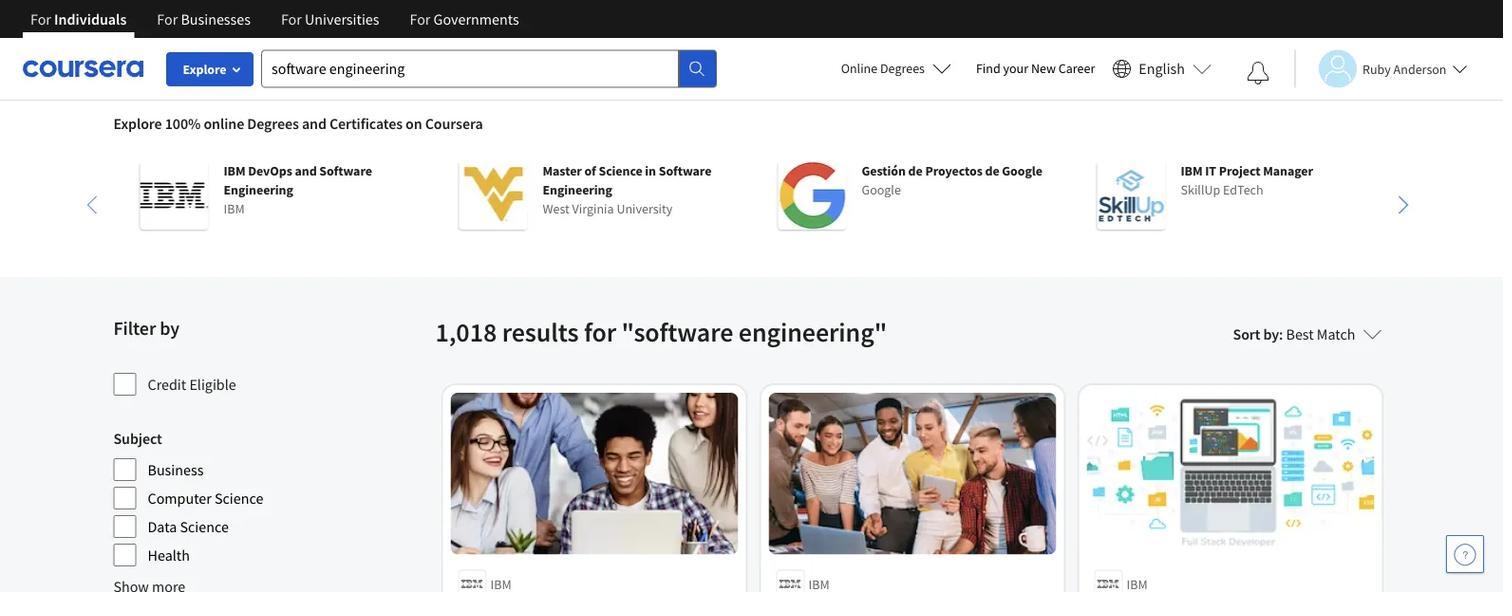 Task type: locate. For each thing, give the bounding box(es) containing it.
engineering inside ibm devops and software engineering ibm
[[224, 181, 293, 199]]

science inside 'master of science in software engineering west virginia university'
[[599, 162, 643, 180]]

gestión de proyectos de google google
[[862, 162, 1043, 199]]

explore inside dropdown button
[[183, 61, 227, 78]]

of
[[585, 162, 596, 180]]

ibm left devops at left top
[[224, 162, 246, 180]]

for for businesses
[[157, 9, 178, 28]]

google right proyectos
[[1002, 162, 1043, 180]]

engineering down of
[[543, 181, 613, 199]]

1 horizontal spatial software
[[659, 162, 712, 180]]

new
[[1032, 60, 1056, 77]]

0 horizontal spatial de
[[909, 162, 923, 180]]

anderson
[[1394, 60, 1447, 77]]

explore down for businesses
[[183, 61, 227, 78]]

2 software from the left
[[659, 162, 712, 180]]

ibm left it
[[1181, 162, 1203, 180]]

engineering"
[[739, 316, 887, 349]]

de right gestión
[[909, 162, 923, 180]]

science left in
[[599, 162, 643, 180]]

online degrees
[[841, 60, 925, 77]]

ibm for ibm it project manager skillup edtech
[[1181, 162, 1203, 180]]

0 horizontal spatial by
[[160, 317, 180, 341]]

best
[[1287, 325, 1314, 344]]

ruby anderson button
[[1295, 50, 1468, 88]]

banner navigation
[[15, 0, 534, 38]]

for
[[30, 9, 51, 28], [157, 9, 178, 28], [281, 9, 302, 28], [410, 9, 431, 28]]

1 horizontal spatial by
[[1264, 325, 1280, 344]]

2 vertical spatial science
[[180, 518, 229, 537]]

by
[[160, 317, 180, 341], [1264, 325, 1280, 344]]

0 vertical spatial google
[[1002, 162, 1043, 180]]

degrees
[[881, 60, 925, 77], [247, 114, 299, 133]]

0 horizontal spatial google
[[862, 181, 901, 199]]

and left certificates
[[302, 114, 327, 133]]

for left universities
[[281, 9, 302, 28]]

de
[[909, 162, 923, 180], [986, 162, 1000, 180]]

by right sort
[[1264, 325, 1280, 344]]

explore
[[183, 61, 227, 78], [114, 114, 162, 133]]

for universities
[[281, 9, 380, 28]]

gestión
[[862, 162, 906, 180]]

master of science in software engineering west virginia university
[[543, 162, 712, 218]]

and right devops at left top
[[295, 162, 317, 180]]

ruby anderson
[[1363, 60, 1447, 77]]

degrees up devops at left top
[[247, 114, 299, 133]]

1,018
[[436, 316, 497, 349]]

for individuals
[[30, 9, 127, 28]]

0 horizontal spatial engineering
[[224, 181, 293, 199]]

science for computer science
[[215, 489, 264, 508]]

explore 100% online degrees and certificates on coursera
[[114, 114, 483, 133]]

filter by
[[114, 317, 180, 341]]

:
[[1280, 325, 1284, 344]]

find
[[977, 60, 1001, 77]]

sort
[[1234, 325, 1261, 344]]

master
[[543, 162, 582, 180]]

1 horizontal spatial explore
[[183, 61, 227, 78]]

match
[[1317, 325, 1356, 344]]

None search field
[[261, 50, 717, 88]]

explore for explore 100% online degrees and certificates on coursera
[[114, 114, 162, 133]]

de right proyectos
[[986, 162, 1000, 180]]

What do you want to learn? text field
[[261, 50, 679, 88]]

engineering down devops at left top
[[224, 181, 293, 199]]

for left the businesses
[[157, 9, 178, 28]]

ibm image
[[140, 161, 209, 230]]

credit eligible
[[148, 375, 236, 394]]

0 vertical spatial degrees
[[881, 60, 925, 77]]

skillup edtech image
[[1098, 161, 1166, 230]]

edtech
[[1224, 181, 1264, 199]]

explore left 100%
[[114, 114, 162, 133]]

4 for from the left
[[410, 9, 431, 28]]

1 horizontal spatial de
[[986, 162, 1000, 180]]

1 for from the left
[[30, 9, 51, 28]]

0 horizontal spatial degrees
[[247, 114, 299, 133]]

individuals
[[54, 9, 127, 28]]

3 for from the left
[[281, 9, 302, 28]]

2 de from the left
[[986, 162, 1000, 180]]

software right in
[[659, 162, 712, 180]]

0 vertical spatial explore
[[183, 61, 227, 78]]

2 for from the left
[[157, 9, 178, 28]]

1 vertical spatial and
[[295, 162, 317, 180]]

1 vertical spatial google
[[862, 181, 901, 199]]

for left governments
[[410, 9, 431, 28]]

english button
[[1105, 38, 1220, 100]]

universities
[[305, 9, 380, 28]]

science
[[599, 162, 643, 180], [215, 489, 264, 508], [180, 518, 229, 537]]

for businesses
[[157, 9, 251, 28]]

0 vertical spatial science
[[599, 162, 643, 180]]

data science
[[148, 518, 229, 537]]

0 horizontal spatial explore
[[114, 114, 162, 133]]

for left the individuals
[[30, 9, 51, 28]]

by right filter
[[160, 317, 180, 341]]

google down gestión
[[862, 181, 901, 199]]

data
[[148, 518, 177, 537]]

software down certificates
[[319, 162, 372, 180]]

degrees inside dropdown button
[[881, 60, 925, 77]]

software
[[319, 162, 372, 180], [659, 162, 712, 180]]

virginia
[[572, 200, 614, 218]]

1 horizontal spatial engineering
[[543, 181, 613, 199]]

find your new career link
[[967, 57, 1105, 81]]

show notifications image
[[1247, 62, 1270, 85]]

1 engineering from the left
[[224, 181, 293, 199]]

help center image
[[1454, 543, 1477, 566]]

science for data science
[[180, 518, 229, 537]]

ibm
[[224, 162, 246, 180], [1181, 162, 1203, 180], [224, 200, 245, 218]]

1 horizontal spatial degrees
[[881, 60, 925, 77]]

1 vertical spatial science
[[215, 489, 264, 508]]

by for sort
[[1264, 325, 1280, 344]]

science down computer science
[[180, 518, 229, 537]]

for
[[584, 316, 617, 349]]

2 engineering from the left
[[543, 181, 613, 199]]

and
[[302, 114, 327, 133], [295, 162, 317, 180]]

health
[[148, 546, 190, 565]]

1 software from the left
[[319, 162, 372, 180]]

1 vertical spatial explore
[[114, 114, 162, 133]]

science up the data science
[[215, 489, 264, 508]]

degrees right online
[[881, 60, 925, 77]]

google
[[1002, 162, 1043, 180], [862, 181, 901, 199]]

ibm inside ibm it project manager skillup edtech
[[1181, 162, 1203, 180]]

west
[[543, 200, 570, 218]]

engineering
[[224, 181, 293, 199], [543, 181, 613, 199]]

ibm it project manager skillup edtech
[[1181, 162, 1314, 199]]

0 horizontal spatial software
[[319, 162, 372, 180]]



Task type: vqa. For each thing, say whether or not it's contained in the screenshot.
"solving" to the top
no



Task type: describe. For each thing, give the bounding box(es) containing it.
sort by : best match
[[1234, 325, 1356, 344]]

1 horizontal spatial google
[[1002, 162, 1043, 180]]

100%
[[165, 114, 201, 133]]

online
[[841, 60, 878, 77]]

ibm for ibm devops and software engineering ibm
[[224, 162, 246, 180]]

ibm right ibm image
[[224, 200, 245, 218]]

for for governments
[[410, 9, 431, 28]]

coursera image
[[23, 53, 143, 84]]

project
[[1220, 162, 1261, 180]]

businesses
[[181, 9, 251, 28]]

"software
[[622, 316, 734, 349]]

find your new career
[[977, 60, 1096, 77]]

engineering inside 'master of science in software engineering west virginia university'
[[543, 181, 613, 199]]

software inside ibm devops and software engineering ibm
[[319, 162, 372, 180]]

online
[[204, 114, 244, 133]]

results
[[502, 316, 579, 349]]

0 vertical spatial and
[[302, 114, 327, 133]]

online degrees button
[[826, 47, 967, 89]]

by for filter
[[160, 317, 180, 341]]

filter
[[114, 317, 156, 341]]

in
[[645, 162, 656, 180]]

business
[[148, 461, 204, 480]]

subject group
[[114, 427, 424, 568]]

1,018 results for "software engineering"
[[436, 316, 887, 349]]

coursera
[[425, 114, 483, 133]]

manager
[[1264, 162, 1314, 180]]

career
[[1059, 60, 1096, 77]]

english
[[1139, 59, 1186, 78]]

explore for explore
[[183, 61, 227, 78]]

west virginia university image
[[459, 161, 528, 230]]

for for universities
[[281, 9, 302, 28]]

and inside ibm devops and software engineering ibm
[[295, 162, 317, 180]]

computer
[[148, 489, 212, 508]]

your
[[1004, 60, 1029, 77]]

computer science
[[148, 489, 264, 508]]

proyectos
[[926, 162, 983, 180]]

eligible
[[189, 375, 236, 394]]

university
[[617, 200, 673, 218]]

certificates
[[330, 114, 403, 133]]

google image
[[779, 161, 847, 230]]

1 de from the left
[[909, 162, 923, 180]]

devops
[[248, 162, 292, 180]]

for governments
[[410, 9, 519, 28]]

explore button
[[166, 52, 254, 86]]

skillup
[[1181, 181, 1221, 199]]

governments
[[434, 9, 519, 28]]

on
[[406, 114, 422, 133]]

subject
[[114, 429, 162, 448]]

1 vertical spatial degrees
[[247, 114, 299, 133]]

software inside 'master of science in software engineering west virginia university'
[[659, 162, 712, 180]]

credit
[[148, 375, 186, 394]]

for for individuals
[[30, 9, 51, 28]]

it
[[1206, 162, 1217, 180]]

ibm devops and software engineering ibm
[[224, 162, 372, 218]]

ruby
[[1363, 60, 1392, 77]]



